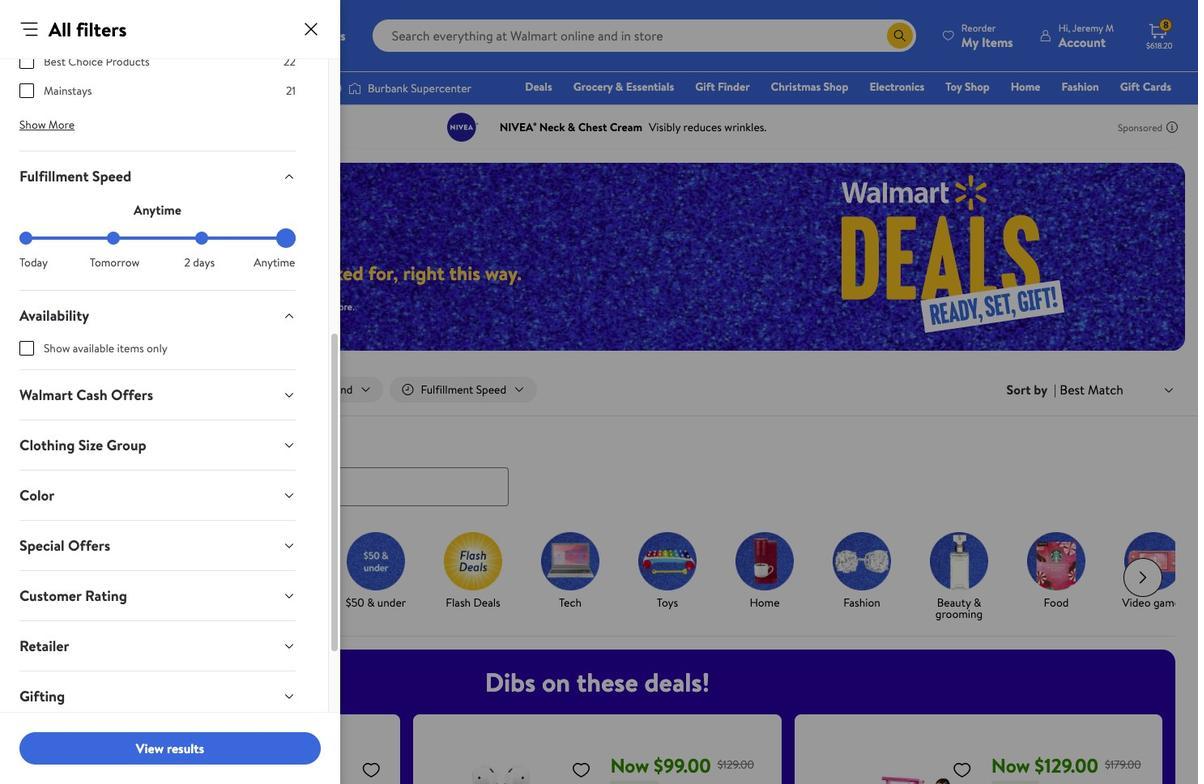 Task type: describe. For each thing, give the bounding box(es) containing it.
view
[[136, 740, 164, 758]]

Deals search field
[[0, 435, 1199, 506]]

toys link
[[626, 532, 710, 612]]

store.
[[331, 300, 355, 314]]

how fast do you want your order? option group
[[19, 232, 296, 271]]

show more button
[[6, 112, 88, 138]]

show available items only
[[44, 340, 168, 357]]

sort by |
[[1007, 381, 1057, 399]]

get gifts in time for christmas. image
[[55, 532, 113, 591]]

add to favorites list, barbie dreamhouse, 75+ pieces, pool party doll house with 3 story slide image
[[953, 760, 972, 780]]

now for now $129.00
[[992, 752, 1031, 779]]

& for $25
[[270, 595, 277, 611]]

$129.00 inside now $99.00 $129.00
[[718, 757, 755, 773]]

shop for christmas shop
[[824, 79, 849, 95]]

in-
[[150, 382, 163, 398]]

1 horizontal spatial fashion
[[1062, 79, 1100, 95]]

1 horizontal spatial home
[[1011, 79, 1041, 95]]

size
[[78, 435, 103, 456]]

one debit link
[[1041, 101, 1110, 118]]

under for $25 & under
[[280, 595, 309, 611]]

1 horizontal spatial home link
[[1004, 78, 1048, 96]]

gift cards link
[[1114, 78, 1179, 96]]

& for $50
[[367, 595, 375, 611]]

1 horizontal spatial walmart black friday deals for days image
[[737, 163, 1186, 351]]

Search search field
[[373, 19, 917, 52]]

may
[[233, 300, 250, 314]]

one
[[1048, 101, 1072, 118]]

tech
[[559, 595, 582, 611]]

food
[[1044, 595, 1069, 611]]

retailer button
[[6, 622, 309, 671]]

filters inside 'all filters' dialog
[[76, 15, 127, 43]]

now $129.00 $179.00
[[992, 752, 1142, 779]]

22
[[284, 53, 296, 70]]

show more
[[19, 117, 75, 133]]

essentials
[[626, 79, 675, 95]]

gift for finder
[[696, 79, 715, 95]]

color button
[[6, 471, 309, 520]]

$25
[[249, 595, 267, 611]]

0 horizontal spatial christmas
[[60, 606, 109, 622]]

walmart
[[19, 385, 73, 405]]

way.
[[485, 259, 522, 287]]

rain
[[128, 300, 144, 314]]

add to favorites list, apple airpods with charging case (2nd generation) image
[[572, 760, 591, 780]]

it
[[84, 595, 91, 611]]

0 horizontal spatial home link
[[723, 532, 807, 612]]

supplies
[[58, 300, 92, 314]]

video games link
[[1112, 532, 1196, 612]]

walmart+ link
[[1116, 101, 1179, 118]]

1 vertical spatial offers
[[68, 536, 110, 556]]

$50
[[346, 595, 365, 611]]

walmart+
[[1124, 101, 1172, 118]]

color
[[19, 486, 55, 506]]

shop tech. image
[[541, 532, 600, 591]]

shop toys. image
[[639, 532, 697, 591]]

all inside 'all filters' dialog
[[49, 15, 71, 43]]

0 vertical spatial available
[[282, 300, 317, 314]]

1 vertical spatial fashion
[[844, 595, 881, 611]]

2
[[184, 255, 190, 271]]

they
[[274, 259, 311, 287]]

everything
[[178, 259, 269, 287]]

be
[[269, 300, 279, 314]]

registry
[[985, 101, 1027, 118]]

video games
[[1123, 595, 1186, 611]]

$618.20
[[1147, 40, 1173, 51]]

0 horizontal spatial walmart black friday deals for days image
[[32, 199, 331, 240]]

special offers
[[19, 536, 110, 556]]

all filters button
[[19, 377, 112, 403]]

by inside 'get it by christmas'
[[94, 595, 106, 611]]

deals!
[[645, 664, 710, 700]]

deals link
[[518, 78, 560, 96]]

all filters inside 'all filters' dialog
[[49, 15, 127, 43]]

select
[[179, 300, 205, 314]]

availability button
[[6, 291, 309, 340]]

1 horizontal spatial items
[[208, 300, 231, 314]]

choice
[[68, 53, 103, 70]]

christmas shop
[[771, 79, 849, 95]]

today
[[19, 255, 48, 271]]

0 vertical spatial offers
[[111, 385, 153, 405]]

shop for toy shop
[[965, 79, 990, 95]]

all inside 'all filters' button
[[50, 382, 63, 398]]

available inside 'all filters' dialog
[[73, 340, 114, 357]]

1 vertical spatial fashion link
[[820, 532, 905, 612]]

sort and filter section element
[[0, 364, 1199, 416]]

gift for cards
[[1121, 79, 1141, 95]]

$25 & under link
[[237, 532, 321, 612]]

Tomorrow radio
[[107, 232, 120, 245]]

clothing size group
[[19, 435, 146, 456]]

search image
[[32, 480, 45, 493]]

get it by christmas link
[[42, 532, 126, 623]]

clothing size group button
[[6, 421, 309, 470]]

grocery & essentials
[[574, 79, 675, 95]]

checks.
[[146, 300, 177, 314]]

gifting
[[19, 687, 65, 707]]

registry link
[[978, 101, 1034, 118]]

walmart image
[[26, 23, 131, 49]]

toy shop link
[[939, 78, 998, 96]]

fulfillment speed
[[19, 166, 131, 186]]

walmart cash offers button
[[6, 370, 309, 420]]

grooming
[[936, 606, 983, 622]]

deals inside search box
[[19, 435, 54, 455]]

retailer
[[19, 636, 69, 657]]

special offers button
[[6, 521, 309, 571]]

flash deals link
[[431, 532, 515, 612]]

close panel image
[[302, 19, 321, 39]]

$99.00
[[654, 752, 711, 779]]

beauty & grooming
[[936, 595, 983, 622]]

results
[[167, 740, 204, 758]]

shop ten dollars and under. image
[[152, 532, 211, 591]]

Search in deals search field
[[19, 467, 509, 506]]

shop fifty dollars and under. image
[[347, 532, 405, 591]]

get
[[63, 595, 82, 611]]

2 vertical spatial deals
[[474, 595, 501, 611]]

all filters dialog
[[0, 0, 340, 785]]

Walmart Site-Wide search field
[[373, 19, 917, 52]]

video
[[1123, 595, 1151, 611]]

none range field inside 'all filters' dialog
[[19, 237, 296, 240]]

gift finder link
[[688, 78, 758, 96]]

mainstays
[[44, 83, 92, 99]]



Task type: locate. For each thing, give the bounding box(es) containing it.
tomorrow
[[90, 255, 140, 271]]

shop beauty and grooming. image
[[930, 532, 989, 591]]

savings
[[86, 259, 147, 287]]

1 horizontal spatial fashion link
[[1055, 78, 1107, 96]]

shop inside 'link'
[[965, 79, 990, 95]]

customer rating
[[19, 586, 127, 606]]

0 horizontal spatial under
[[280, 595, 309, 611]]

0 vertical spatial fashion link
[[1055, 78, 1107, 96]]

clothing
[[19, 435, 75, 456]]

8 $618.20
[[1147, 18, 1173, 51]]

now right add to favorites list, apple airpods with charging case (2nd generation) image
[[611, 752, 649, 779]]

1 horizontal spatial shop
[[965, 79, 990, 95]]

filters inside 'all filters' button
[[66, 382, 95, 398]]

not
[[252, 300, 267, 314]]

in-store button
[[119, 377, 206, 403]]

filters down show available items only
[[66, 382, 95, 398]]

2 shop from the left
[[965, 79, 990, 95]]

& right grocery
[[616, 79, 624, 95]]

asked
[[316, 259, 364, 287]]

1 now from the left
[[611, 752, 649, 779]]

deals
[[525, 79, 553, 95], [19, 435, 54, 455], [474, 595, 501, 611]]

2 horizontal spatial deals
[[525, 79, 553, 95]]

one debit
[[1048, 101, 1103, 118]]

this
[[450, 259, 481, 287]]

0 vertical spatial anytime
[[134, 201, 182, 219]]

0 vertical spatial by
[[1034, 381, 1048, 399]]

0 vertical spatial deals
[[525, 79, 553, 95]]

& right $25
[[270, 595, 277, 611]]

next slide for chipmodulewithimages list image
[[1124, 558, 1163, 597]]

on left 2
[[152, 259, 173, 287]]

dibs
[[485, 664, 536, 700]]

0 horizontal spatial by
[[94, 595, 106, 611]]

1 horizontal spatial now
[[992, 752, 1031, 779]]

group
[[45, 728, 388, 785]]

1 under from the left
[[280, 595, 309, 611]]

home down home 'image'
[[750, 595, 780, 611]]

food link
[[1015, 532, 1099, 612]]

sponsored
[[1119, 120, 1163, 134]]

1 horizontal spatial christmas
[[771, 79, 821, 95]]

21
[[286, 83, 296, 99]]

0 vertical spatial filters
[[76, 15, 127, 43]]

0 vertical spatial on
[[152, 259, 173, 287]]

finder
[[718, 79, 750, 95]]

2 now from the left
[[992, 752, 1031, 779]]

shop
[[824, 79, 849, 95], [965, 79, 990, 95]]

1 vertical spatial home link
[[723, 532, 807, 612]]

1 shop from the left
[[824, 79, 849, 95]]

shop video games. image
[[1125, 532, 1183, 591]]

1 gift from the left
[[696, 79, 715, 95]]

shop left electronics
[[824, 79, 849, 95]]

while supplies last. no rain checks. select items may not be available in-store.
[[32, 300, 355, 314]]

filters up best choice products
[[76, 15, 127, 43]]

view results
[[136, 740, 204, 758]]

anytime
[[134, 201, 182, 219], [254, 255, 295, 271]]

under right $25
[[280, 595, 309, 611]]

by right it
[[94, 595, 106, 611]]

1 vertical spatial filters
[[66, 382, 95, 398]]

right
[[403, 259, 445, 287]]

shop right toy at right top
[[965, 79, 990, 95]]

available right be
[[282, 300, 317, 314]]

items
[[208, 300, 231, 314], [117, 340, 144, 357]]

Anytime radio
[[283, 232, 296, 245]]

home image
[[736, 532, 794, 591]]

None radio
[[195, 232, 208, 245]]

toys
[[657, 595, 679, 611]]

Show available items only checkbox
[[19, 341, 34, 356]]

0 vertical spatial items
[[208, 300, 231, 314]]

1 vertical spatial anytime
[[254, 255, 295, 271]]

major savings on everything they asked for, right this way.
[[32, 259, 522, 287]]

1 horizontal spatial available
[[282, 300, 317, 314]]

electronics
[[870, 79, 925, 95]]

0 vertical spatial home link
[[1004, 78, 1048, 96]]

best
[[44, 53, 66, 70]]

by left |
[[1034, 381, 1048, 399]]

beauty
[[938, 595, 972, 611]]

in-store
[[150, 382, 189, 398]]

gift left cards
[[1121, 79, 1141, 95]]

1 horizontal spatial gift
[[1121, 79, 1141, 95]]

gift
[[696, 79, 715, 95], [1121, 79, 1141, 95]]

no
[[113, 300, 125, 314]]

fulfillment
[[19, 166, 89, 186]]

0 horizontal spatial available
[[73, 340, 114, 357]]

fulfillment speed button
[[6, 152, 309, 201]]

2 under from the left
[[378, 595, 406, 611]]

now $99.00 $129.00
[[611, 752, 755, 779]]

fashion up one debit link
[[1062, 79, 1100, 95]]

0 vertical spatial home
[[1011, 79, 1041, 95]]

fashion image
[[833, 532, 892, 591]]

items inside 'all filters' dialog
[[117, 340, 144, 357]]

debit
[[1075, 101, 1103, 118]]

under for $50 & under
[[378, 595, 406, 611]]

for,
[[369, 259, 398, 287]]

on right dibs
[[542, 664, 571, 700]]

1 horizontal spatial anytime
[[254, 255, 295, 271]]

group
[[107, 435, 146, 456]]

best choice products
[[44, 53, 150, 70]]

show for show more
[[19, 117, 46, 133]]

$50 & under link
[[334, 532, 418, 612]]

add to favorites list, frigidaire 26 lb retro bullet ice maker, silver, efic128 image
[[362, 760, 381, 780]]

show for show available items only
[[44, 340, 70, 357]]

all filters up the choice
[[49, 15, 127, 43]]

1 vertical spatial all
[[50, 382, 63, 398]]

rating
[[85, 586, 127, 606]]

by inside sort and filter section element
[[1034, 381, 1048, 399]]

grocery & essentials link
[[566, 78, 682, 96]]

0 horizontal spatial fashion link
[[820, 532, 905, 612]]

walmart black friday deals for days image
[[737, 163, 1186, 351], [32, 199, 331, 240]]

all filters down show available items only
[[50, 382, 95, 398]]

flash deals
[[446, 595, 501, 611]]

$129.00 left $179.00
[[1035, 752, 1099, 779]]

all up best
[[49, 15, 71, 43]]

home up registry
[[1011, 79, 1041, 95]]

1 horizontal spatial under
[[378, 595, 406, 611]]

$25 & under
[[249, 595, 309, 611]]

cards
[[1143, 79, 1172, 95]]

1 vertical spatial all filters
[[50, 382, 95, 398]]

none radio inside how fast do you want your order? option group
[[195, 232, 208, 245]]

& inside beauty & grooming
[[974, 595, 982, 611]]

1 horizontal spatial $129.00
[[1035, 752, 1099, 779]]

available
[[282, 300, 317, 314], [73, 340, 114, 357]]

2 gift from the left
[[1121, 79, 1141, 95]]

flash deals image
[[444, 532, 503, 591]]

0 horizontal spatial now
[[611, 752, 649, 779]]

shop food image
[[1028, 532, 1086, 591]]

0 vertical spatial all filters
[[49, 15, 127, 43]]

1 vertical spatial home
[[750, 595, 780, 611]]

|
[[1055, 381, 1057, 399]]

0 vertical spatial fashion
[[1062, 79, 1100, 95]]

now for now $99.00
[[611, 752, 649, 779]]

1 vertical spatial on
[[542, 664, 571, 700]]

& right beauty
[[974, 595, 982, 611]]

home
[[1011, 79, 1041, 95], [750, 595, 780, 611]]

show right show available items only checkbox
[[44, 340, 70, 357]]

get it by christmas
[[60, 595, 109, 622]]

$50 & under
[[346, 595, 406, 611]]

availability
[[19, 306, 89, 326]]

deals right "flash"
[[474, 595, 501, 611]]

available down the last.
[[73, 340, 114, 357]]

items left only
[[117, 340, 144, 357]]

walmart cash offers
[[19, 385, 153, 405]]

None range field
[[19, 237, 296, 240]]

customer
[[19, 586, 82, 606]]

2 days
[[184, 255, 215, 271]]

1 vertical spatial deals
[[19, 435, 54, 455]]

these
[[577, 664, 639, 700]]

0 horizontal spatial shop
[[824, 79, 849, 95]]

0 horizontal spatial anytime
[[134, 201, 182, 219]]

under
[[280, 595, 309, 611], [378, 595, 406, 611]]

filters
[[76, 15, 127, 43], [66, 382, 95, 398]]

days
[[193, 255, 215, 271]]

0 horizontal spatial deals
[[19, 435, 54, 455]]

flash
[[446, 595, 471, 611]]

None checkbox
[[19, 54, 34, 69], [19, 83, 34, 98], [19, 54, 34, 69], [19, 83, 34, 98]]

dibs on these deals!
[[485, 664, 710, 700]]

items left the may
[[208, 300, 231, 314]]

anytime inside how fast do you want your order? option group
[[254, 255, 295, 271]]

while
[[32, 300, 56, 314]]

offers
[[111, 385, 153, 405], [68, 536, 110, 556]]

1 vertical spatial christmas
[[60, 606, 109, 622]]

0 horizontal spatial $129.00
[[718, 757, 755, 773]]

gifting button
[[6, 672, 309, 721]]

speed
[[92, 166, 131, 186]]

now right add to favorites list, barbie dreamhouse, 75+ pieces, pool party doll house with 3 story slide image
[[992, 752, 1031, 779]]

fashion down fashion image on the bottom right
[[844, 595, 881, 611]]

Today radio
[[19, 232, 32, 245]]

1 vertical spatial show
[[44, 340, 70, 357]]

cash
[[76, 385, 108, 405]]

1 horizontal spatial on
[[542, 664, 571, 700]]

deals left grocery
[[525, 79, 553, 95]]

0 horizontal spatial home
[[750, 595, 780, 611]]

1 vertical spatial items
[[117, 340, 144, 357]]

gift left 'finder'
[[696, 79, 715, 95]]

1 horizontal spatial deals
[[474, 595, 501, 611]]

0 horizontal spatial fashion
[[844, 595, 881, 611]]

toy
[[946, 79, 963, 95]]

anytime up how fast do you want your order? option group
[[134, 201, 182, 219]]

& for beauty
[[974, 595, 982, 611]]

0 vertical spatial all
[[49, 15, 71, 43]]

by
[[1034, 381, 1048, 399], [94, 595, 106, 611]]

& for grocery
[[616, 79, 624, 95]]

1 vertical spatial available
[[73, 340, 114, 357]]

show left more
[[19, 117, 46, 133]]

$129.00 right $99.00
[[718, 757, 755, 773]]

1 vertical spatial by
[[94, 595, 106, 611]]

gift cards registry
[[985, 79, 1172, 118]]

anytime down 'anytime' option
[[254, 255, 295, 271]]

christmas
[[771, 79, 821, 95], [60, 606, 109, 622]]

1 horizontal spatial by
[[1034, 381, 1048, 399]]

under right $50
[[378, 595, 406, 611]]

0 horizontal spatial items
[[117, 340, 144, 357]]

0 horizontal spatial gift
[[696, 79, 715, 95]]

last.
[[94, 300, 110, 314]]

tech link
[[528, 532, 613, 612]]

show inside button
[[19, 117, 46, 133]]

0 horizontal spatial on
[[152, 259, 173, 287]]

all
[[49, 15, 71, 43], [50, 382, 63, 398]]

shop twenty-five dollars and under. image
[[250, 532, 308, 591]]

brand group
[[19, 0, 296, 112]]

0 vertical spatial show
[[19, 117, 46, 133]]

deals up search icon in the left of the page
[[19, 435, 54, 455]]

all filters inside 'all filters' button
[[50, 382, 95, 398]]

0 vertical spatial christmas
[[771, 79, 821, 95]]

& right $50
[[367, 595, 375, 611]]

all left the cash
[[50, 382, 63, 398]]

now
[[611, 752, 649, 779], [992, 752, 1031, 779]]

gift inside the gift cards registry
[[1121, 79, 1141, 95]]



Task type: vqa. For each thing, say whether or not it's contained in the screenshot.
Shop Ten Dollars And Under. image
yes



